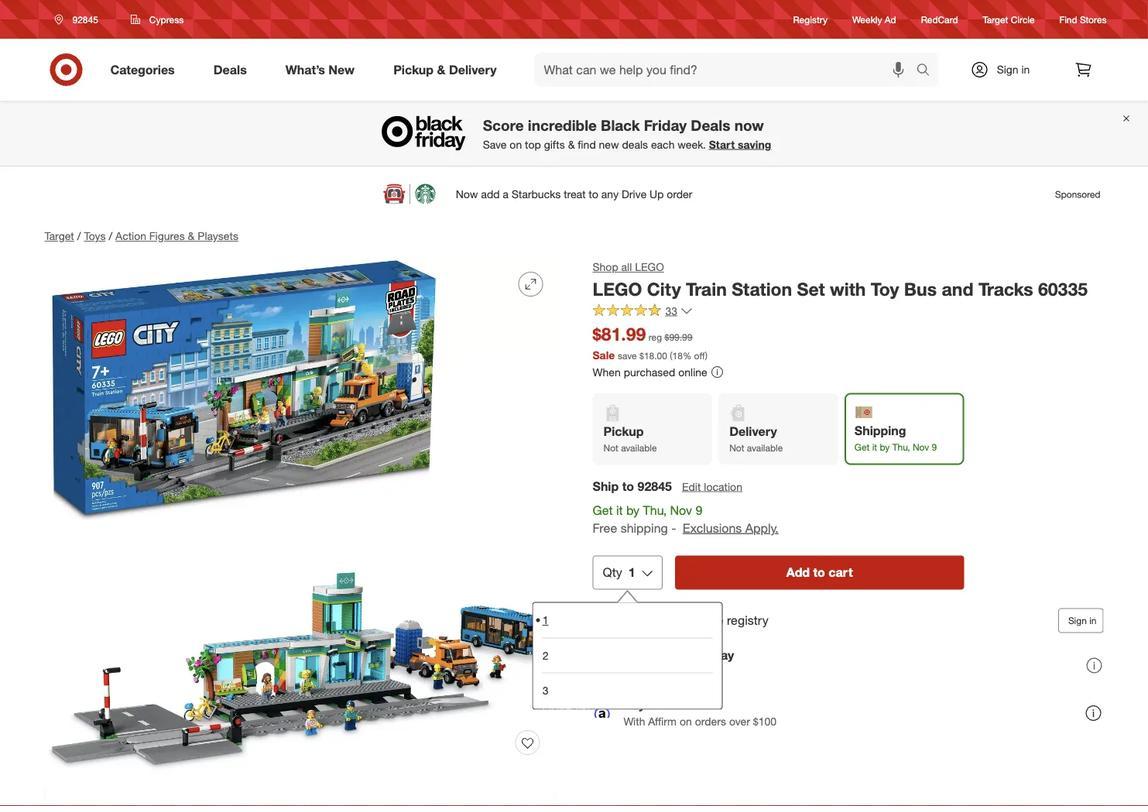 Task type: vqa. For each thing, say whether or not it's contained in the screenshot.
Pickup.
no



Task type: locate. For each thing, give the bounding box(es) containing it.
2 available from the left
[[747, 442, 783, 454]]

1 vertical spatial on
[[680, 715, 692, 728]]

0 horizontal spatial get
[[593, 503, 613, 518]]

start
[[709, 138, 735, 151]]

0 vertical spatial by
[[880, 441, 890, 453]]

deals
[[214, 62, 247, 77], [691, 116, 731, 134]]

2 / from the left
[[109, 229, 112, 243]]

0 vertical spatial 92845
[[72, 14, 98, 25]]

playsets
[[198, 229, 239, 243]]

reg
[[649, 332, 662, 343]]

with down pay
[[624, 715, 646, 728]]

not inside the pickup not available
[[604, 442, 619, 454]]

3
[[543, 683, 549, 697]]

1 horizontal spatial thu,
[[893, 441, 911, 453]]

0 horizontal spatial pickup
[[394, 62, 434, 77]]

& inside score incredible black friday deals now save on top gifts & find new deals each week. start saving
[[568, 138, 575, 151]]

thu, down shipping
[[893, 441, 911, 453]]

1 vertical spatial to
[[814, 565, 826, 580]]

1 horizontal spatial deals
[[691, 116, 731, 134]]

0 vertical spatial sign
[[997, 63, 1019, 76]]

0 vertical spatial on
[[510, 138, 522, 151]]

it up 'free'
[[617, 503, 623, 518]]

target for target / toys / action figures & playsets
[[45, 229, 74, 243]]

1 vertical spatial pickup
[[604, 424, 644, 439]]

sign inside sign in link
[[997, 63, 1019, 76]]

on
[[510, 138, 522, 151], [680, 715, 692, 728]]

pickup for &
[[394, 62, 434, 77]]

0 horizontal spatial thu,
[[643, 503, 667, 518]]

over
[[649, 697, 674, 712], [730, 715, 751, 728]]

over left '$100'
[[730, 715, 751, 728]]

0 vertical spatial 9
[[932, 441, 937, 453]]

day
[[714, 647, 735, 663]]

1 vertical spatial &
[[568, 138, 575, 151]]

1 horizontal spatial in
[[1090, 615, 1097, 627]]

1 vertical spatial sign
[[1069, 615, 1087, 627]]

delivery
[[449, 62, 497, 77], [730, 424, 778, 439]]

redcard right ad
[[922, 14, 959, 25]]

target left toys
[[45, 229, 74, 243]]

1 not from the left
[[604, 442, 619, 454]]

0 horizontal spatial redcard
[[649, 665, 692, 679]]

save left 5%
[[624, 647, 652, 663]]

redcard down 5%
[[649, 665, 692, 679]]

1 horizontal spatial delivery
[[730, 424, 778, 439]]

stores
[[1081, 14, 1107, 25]]

categories
[[110, 62, 175, 77]]

0 vertical spatial sign in
[[997, 63, 1031, 76]]

0 vertical spatial delivery
[[449, 62, 497, 77]]

search button
[[910, 53, 947, 90]]

1 horizontal spatial nov
[[913, 441, 930, 453]]

0 horizontal spatial not
[[604, 442, 619, 454]]

to for ship
[[623, 479, 635, 494]]

to right add
[[814, 565, 826, 580]]

0 horizontal spatial on
[[510, 138, 522, 151]]

92845
[[72, 14, 98, 25], [638, 479, 672, 494]]

action
[[115, 229, 146, 243]]

delivery up score at the top left of the page
[[449, 62, 497, 77]]

0 horizontal spatial 1
[[543, 613, 549, 627]]

1 horizontal spatial sign in
[[1069, 615, 1097, 627]]

1 vertical spatial in
[[1090, 615, 1097, 627]]

ship to 92845
[[593, 479, 672, 494]]

$81.99
[[593, 324, 646, 345]]

sign in inside button
[[1069, 615, 1097, 627]]

over up affirm
[[649, 697, 674, 712]]

0 horizontal spatial delivery
[[449, 62, 497, 77]]

get down shipping
[[855, 441, 870, 453]]

with inside pay over time with affirm on orders over $100
[[624, 715, 646, 728]]

1 vertical spatial with
[[624, 715, 646, 728]]

it inside 'get it by thu, nov 9 free shipping - exclusions apply.'
[[617, 503, 623, 518]]

deals up start
[[691, 116, 731, 134]]

available for delivery
[[747, 442, 783, 454]]

1 horizontal spatial it
[[873, 441, 878, 453]]

&
[[437, 62, 446, 77], [568, 138, 575, 151], [188, 229, 195, 243]]

pickup right new
[[394, 62, 434, 77]]

1 horizontal spatial pickup
[[604, 424, 644, 439]]

1 vertical spatial nov
[[671, 503, 693, 518]]

find
[[1060, 14, 1078, 25]]

2 horizontal spatial &
[[568, 138, 575, 151]]

by down shipping
[[880, 441, 890, 453]]

0 horizontal spatial it
[[617, 503, 623, 518]]

1 vertical spatial thu,
[[643, 503, 667, 518]]

1 horizontal spatial sign
[[1069, 615, 1087, 627]]

0 horizontal spatial to
[[623, 479, 635, 494]]

redcard
[[922, 14, 959, 25], [649, 665, 692, 679]]

0 vertical spatial it
[[873, 441, 878, 453]]

33 link
[[593, 303, 693, 321]]

2 with from the top
[[624, 715, 646, 728]]

1 available from the left
[[621, 442, 657, 454]]

1 vertical spatial save
[[624, 647, 652, 663]]

sign inside the sign in button
[[1069, 615, 1087, 627]]

in
[[1022, 63, 1031, 76], [1090, 615, 1097, 627]]

shipping
[[621, 520, 668, 536]]

1 horizontal spatial get
[[855, 441, 870, 453]]

1 vertical spatial 92845
[[638, 479, 672, 494]]

pickup up the ship to 92845
[[604, 424, 644, 439]]

available inside delivery not available
[[747, 442, 783, 454]]

with inside save 5% every day with redcard
[[624, 665, 646, 679]]

find stores
[[1060, 14, 1107, 25]]

0 vertical spatial thu,
[[893, 441, 911, 453]]

pickup inside the pickup not available
[[604, 424, 644, 439]]

weekly
[[853, 14, 883, 25]]

18
[[673, 350, 683, 361]]

0 horizontal spatial /
[[77, 229, 81, 243]]

0 horizontal spatial nov
[[671, 503, 693, 518]]

0 horizontal spatial save
[[483, 138, 507, 151]]

sign in button
[[1059, 608, 1104, 633]]

0 horizontal spatial sign in
[[997, 63, 1031, 76]]

0 vertical spatial get
[[855, 441, 870, 453]]

0 vertical spatial to
[[623, 479, 635, 494]]

all
[[622, 260, 632, 274]]

0 horizontal spatial 9
[[696, 503, 703, 518]]

free
[[593, 520, 618, 536]]

save down score at the top left of the page
[[483, 138, 507, 151]]

pickup inside "link"
[[394, 62, 434, 77]]

1 horizontal spatial 92845
[[638, 479, 672, 494]]

1 vertical spatial redcard
[[649, 665, 692, 679]]

get up 'free'
[[593, 503, 613, 518]]

0 vertical spatial nov
[[913, 441, 930, 453]]

0 vertical spatial over
[[649, 697, 674, 712]]

1 horizontal spatial over
[[730, 715, 751, 728]]

circle
[[1011, 14, 1035, 25]]

1 horizontal spatial save
[[624, 647, 652, 663]]

1 vertical spatial it
[[617, 503, 623, 518]]

1 horizontal spatial target
[[983, 14, 1009, 25]]

affirm
[[649, 715, 677, 728]]

search
[[910, 64, 947, 79]]

lego right all
[[635, 260, 664, 274]]

thu,
[[893, 441, 911, 453], [643, 503, 667, 518]]

delivery up location
[[730, 424, 778, 439]]

it down shipping
[[873, 441, 878, 453]]

/ right toys link
[[109, 229, 112, 243]]

1 horizontal spatial available
[[747, 442, 783, 454]]

manage
[[679, 613, 724, 628]]

not for delivery
[[730, 442, 745, 454]]

1 vertical spatial sign in
[[1069, 615, 1097, 627]]

1 horizontal spatial on
[[680, 715, 692, 728]]

what's new
[[286, 62, 355, 77]]

not up location
[[730, 442, 745, 454]]

0 horizontal spatial available
[[621, 442, 657, 454]]

92845 left cypress dropdown button on the left
[[72, 14, 98, 25]]

1 horizontal spatial 1
[[629, 565, 636, 580]]

sign in link
[[958, 53, 1055, 87]]

1 with from the top
[[624, 665, 646, 679]]

it
[[873, 441, 878, 453], [617, 503, 623, 518]]

1 vertical spatial delivery
[[730, 424, 778, 439]]

redcard inside save 5% every day with redcard
[[649, 665, 692, 679]]

0 horizontal spatial 92845
[[72, 14, 98, 25]]

1
[[629, 565, 636, 580], [543, 613, 549, 627]]

1 right qty
[[629, 565, 636, 580]]

cypress
[[149, 14, 184, 25]]

0 vertical spatial with
[[624, 665, 646, 679]]

1 vertical spatial get
[[593, 503, 613, 518]]

1 vertical spatial 9
[[696, 503, 703, 518]]

0 horizontal spatial sign
[[997, 63, 1019, 76]]

0 vertical spatial deals
[[214, 62, 247, 77]]

1 vertical spatial target
[[45, 229, 74, 243]]

2 vertical spatial &
[[188, 229, 195, 243]]

1 vertical spatial deals
[[691, 116, 731, 134]]

orders
[[695, 715, 727, 728]]

registry
[[794, 14, 828, 25]]

/ left toys
[[77, 229, 81, 243]]

edit location
[[682, 480, 743, 494]]

1 horizontal spatial by
[[880, 441, 890, 453]]

and
[[942, 278, 974, 300]]

what's
[[286, 62, 325, 77]]

to
[[623, 479, 635, 494], [814, 565, 826, 580]]

lego
[[635, 260, 664, 274], [593, 278, 642, 300]]

by inside 'get it by thu, nov 9 free shipping - exclusions apply.'
[[627, 503, 640, 518]]

0 horizontal spatial target
[[45, 229, 74, 243]]

on inside pay over time with affirm on orders over $100
[[680, 715, 692, 728]]

by up shipping
[[627, 503, 640, 518]]

0 horizontal spatial in
[[1022, 63, 1031, 76]]

0 vertical spatial in
[[1022, 63, 1031, 76]]

1 horizontal spatial to
[[814, 565, 826, 580]]

92845 button
[[45, 5, 115, 33]]

0 vertical spatial &
[[437, 62, 446, 77]]

with
[[830, 278, 866, 300]]

by
[[880, 441, 890, 453], [627, 503, 640, 518]]

5%
[[656, 647, 675, 663]]

available
[[621, 442, 657, 454], [747, 442, 783, 454]]

0 vertical spatial save
[[483, 138, 507, 151]]

0 horizontal spatial by
[[627, 503, 640, 518]]

on down the time
[[680, 715, 692, 728]]

$100
[[754, 715, 777, 728]]

registry link
[[794, 13, 828, 26]]

1 horizontal spatial not
[[730, 442, 745, 454]]

to inside button
[[814, 565, 826, 580]]

registry
[[727, 613, 769, 628]]

pickup for not
[[604, 424, 644, 439]]

0 vertical spatial target
[[983, 14, 1009, 25]]

$99.99
[[665, 332, 693, 343]]

thu, up shipping
[[643, 503, 667, 518]]

1 up 2
[[543, 613, 549, 627]]

add to cart
[[787, 565, 853, 580]]

1 vertical spatial 1
[[543, 613, 549, 627]]

33
[[666, 304, 678, 318]]

not inside delivery not available
[[730, 442, 745, 454]]

deals
[[622, 138, 648, 151]]

92845 left edit
[[638, 479, 672, 494]]

score
[[483, 116, 524, 134]]

1 vertical spatial by
[[627, 503, 640, 518]]

lego city train station set with toy bus and tracks 60335, 1 of 8 image
[[45, 260, 556, 771]]

target left circle
[[983, 14, 1009, 25]]

1 horizontal spatial &
[[437, 62, 446, 77]]

1 vertical spatial lego
[[593, 278, 642, 300]]

deals inside score incredible black friday deals now save on top gifts & find new deals each week. start saving
[[691, 116, 731, 134]]

save
[[618, 350, 637, 361]]

0 vertical spatial pickup
[[394, 62, 434, 77]]

1 horizontal spatial redcard
[[922, 14, 959, 25]]

off)
[[695, 350, 708, 361]]

lego down all
[[593, 278, 642, 300]]

or
[[665, 613, 676, 628]]

on left top
[[510, 138, 522, 151]]

cart
[[829, 565, 853, 580]]

shop all lego lego city train station set with toy bus and tracks 60335
[[593, 260, 1088, 300]]

deals left 'what's' at the left
[[214, 62, 247, 77]]

not up ship
[[604, 442, 619, 454]]

available inside the pickup not available
[[621, 442, 657, 454]]

city
[[647, 278, 681, 300]]

to right ship
[[623, 479, 635, 494]]

in inside button
[[1090, 615, 1097, 627]]

with up pay
[[624, 665, 646, 679]]

1 horizontal spatial 9
[[932, 441, 937, 453]]

1 horizontal spatial /
[[109, 229, 112, 243]]

2 not from the left
[[730, 442, 745, 454]]

add
[[787, 565, 810, 580]]



Task type: describe. For each thing, give the bounding box(es) containing it.
friday
[[644, 116, 687, 134]]

(
[[670, 350, 673, 361]]

get inside 'get it by thu, nov 9 free shipping - exclusions apply.'
[[593, 503, 613, 518]]

-
[[672, 520, 677, 536]]

pickup & delivery link
[[380, 53, 516, 87]]

top
[[525, 138, 541, 151]]

0 vertical spatial redcard
[[922, 14, 959, 25]]

week.
[[678, 138, 706, 151]]

available for pickup
[[621, 442, 657, 454]]

sale
[[593, 348, 615, 362]]

location
[[704, 480, 743, 494]]

$81.99 reg $99.99 sale save $ 18.00 ( 18 % off)
[[593, 324, 708, 362]]

what's new link
[[272, 53, 374, 87]]

not for pickup
[[604, 442, 619, 454]]

on inside score incredible black friday deals now save on top gifts & find new deals each week. start saving
[[510, 138, 522, 151]]

qty 1
[[603, 565, 636, 580]]

advertisement region
[[32, 176, 1117, 213]]

ship
[[593, 479, 619, 494]]

2 link
[[543, 638, 713, 673]]

3 link
[[543, 673, 713, 707]]

target / toys / action figures & playsets
[[45, 229, 239, 243]]

to for add
[[814, 565, 826, 580]]

target circle
[[983, 14, 1035, 25]]

0 horizontal spatial deals
[[214, 62, 247, 77]]

What can we help you find? suggestions appear below search field
[[535, 53, 921, 87]]

train
[[686, 278, 727, 300]]

exclusions apply. link
[[683, 520, 779, 536]]

cypress button
[[121, 5, 194, 33]]

target link
[[45, 229, 74, 243]]

0 vertical spatial 1
[[629, 565, 636, 580]]

1 2 3
[[543, 613, 549, 697]]

bus
[[905, 278, 937, 300]]

redcard link
[[922, 13, 959, 26]]

black
[[601, 116, 640, 134]]

categories link
[[97, 53, 194, 87]]

when
[[593, 365, 621, 379]]

action figures & playsets link
[[115, 229, 239, 243]]

get it by thu, nov 9 free shipping - exclusions apply.
[[593, 503, 779, 536]]

gifts
[[544, 138, 565, 151]]

get inside shipping get it by thu, nov 9
[[855, 441, 870, 453]]

0 horizontal spatial over
[[649, 697, 674, 712]]

& inside "link"
[[437, 62, 446, 77]]

%
[[683, 350, 692, 361]]

0 horizontal spatial &
[[188, 229, 195, 243]]

apply.
[[746, 520, 779, 536]]

score incredible black friday deals now save on top gifts & find new deals each week. start saving
[[483, 116, 772, 151]]

9 inside shipping get it by thu, nov 9
[[932, 441, 937, 453]]

weekly ad link
[[853, 13, 897, 26]]

find
[[578, 138, 596, 151]]

time
[[678, 697, 704, 712]]

tracks
[[979, 278, 1034, 300]]

create or manage registry
[[624, 613, 769, 628]]

qty
[[603, 565, 623, 580]]

delivery inside pickup & delivery "link"
[[449, 62, 497, 77]]

save 5% every day with redcard
[[624, 647, 735, 679]]

nov inside 'get it by thu, nov 9 free shipping - exclusions apply.'
[[671, 503, 693, 518]]

thu, inside 'get it by thu, nov 9 free shipping - exclusions apply.'
[[643, 503, 667, 518]]

weekly ad
[[853, 14, 897, 25]]

save inside save 5% every day with redcard
[[624, 647, 652, 663]]

1 vertical spatial over
[[730, 715, 751, 728]]

create
[[624, 613, 661, 628]]

92845 inside dropdown button
[[72, 14, 98, 25]]

shipping get it by thu, nov 9
[[855, 423, 937, 453]]

figures
[[149, 229, 185, 243]]

ad
[[885, 14, 897, 25]]

60335
[[1039, 278, 1088, 300]]

save inside score incredible black friday deals now save on top gifts & find new deals each week. start saving
[[483, 138, 507, 151]]

by inside shipping get it by thu, nov 9
[[880, 441, 890, 453]]

it inside shipping get it by thu, nov 9
[[873, 441, 878, 453]]

every
[[678, 647, 710, 663]]

0 vertical spatial lego
[[635, 260, 664, 274]]

image gallery element
[[45, 260, 556, 806]]

exclusions
[[683, 520, 742, 536]]

deals link
[[200, 53, 266, 87]]

18.00
[[644, 350, 668, 361]]

1 / from the left
[[77, 229, 81, 243]]

delivery inside delivery not available
[[730, 424, 778, 439]]

pay
[[624, 697, 645, 712]]

saving
[[738, 138, 772, 151]]

incredible
[[528, 116, 597, 134]]

9 inside 'get it by thu, nov 9 free shipping - exclusions apply.'
[[696, 503, 703, 518]]

each
[[651, 138, 675, 151]]

add to cart button
[[675, 556, 965, 590]]

shipping
[[855, 423, 907, 438]]

when purchased online
[[593, 365, 708, 379]]

2
[[543, 649, 549, 662]]

thu, inside shipping get it by thu, nov 9
[[893, 441, 911, 453]]

pickup & delivery
[[394, 62, 497, 77]]

toys
[[84, 229, 106, 243]]

target for target circle
[[983, 14, 1009, 25]]

$
[[640, 350, 644, 361]]

nov inside shipping get it by thu, nov 9
[[913, 441, 930, 453]]

1 link
[[543, 603, 713, 638]]

edit location button
[[682, 478, 744, 495]]

online
[[679, 365, 708, 379]]

target circle link
[[983, 13, 1035, 26]]

pay over time with affirm on orders over $100
[[624, 697, 777, 728]]

purchased
[[624, 365, 676, 379]]

find stores link
[[1060, 13, 1107, 26]]



